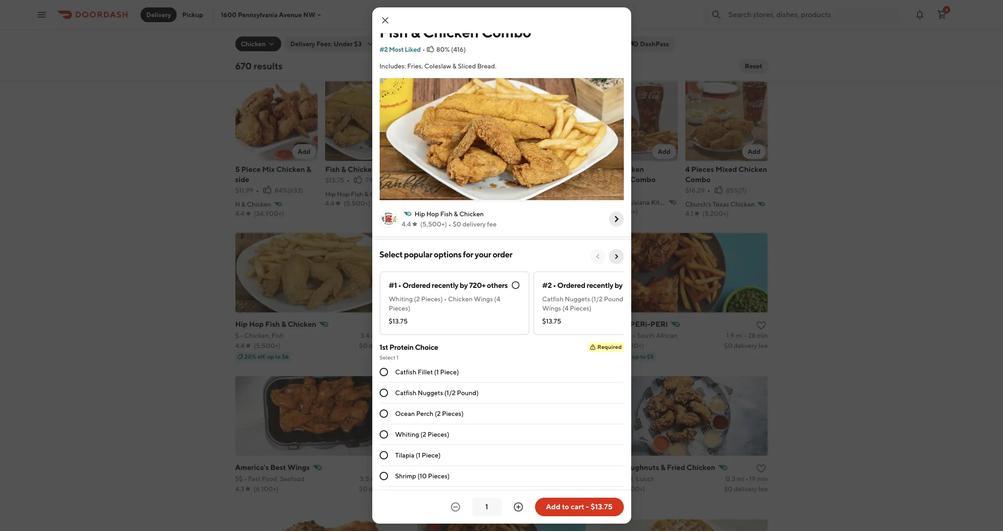 Task type: locate. For each thing, give the bounding box(es) containing it.
0 horizontal spatial pickup
[[182, 11, 203, 18]]

1 horizontal spatial best
[[536, 191, 549, 198]]

whiting
[[389, 296, 413, 303], [395, 431, 420, 439]]

#2 for #2 most liked
[[380, 46, 388, 53]]

2 horizontal spatial nuggets
[[565, 296, 591, 303]]

2 horizontal spatial hop
[[427, 211, 439, 218]]

hip hop fish & chicken for 3.4 mi • 32 min
[[235, 320, 317, 329]]

takeout,
[[610, 476, 635, 483]]

$3
[[354, 40, 362, 48]]

(2,500+)
[[619, 486, 646, 493]]

delivery for 3.4 mi • 32 min
[[369, 342, 392, 350]]

h & chicken
[[235, 201, 272, 208]]

(34,900+) down $ • mexican, fried chicken
[[254, 14, 284, 22]]

over right (416)
[[469, 40, 484, 48]]

2 0.8 from the left
[[726, 4, 736, 12]]

to left $6
[[275, 353, 281, 360]]

1 horizontal spatial #2
[[543, 281, 552, 290]]

previous button of carousel image
[[738, 59, 747, 68]]

4.4 inside fish & chicken combo dialog
[[402, 221, 411, 228]]

piece) right fillet
[[440, 369, 459, 376]]

1 horizontal spatial hop
[[337, 191, 350, 198]]

others
[[487, 281, 508, 290], [642, 281, 662, 290]]

hop inside fish & chicken combo dialog
[[427, 211, 439, 218]]

$$ for $$ • fast food, seafood
[[235, 476, 243, 483]]

2 vertical spatial hop
[[249, 320, 264, 329]]

670 results
[[235, 61, 283, 71]]

0.8
[[544, 4, 554, 12], [726, 4, 736, 12]]

1 horizontal spatial to
[[562, 503, 570, 512]]

1 vertical spatial fish & chicken combo
[[325, 165, 403, 174]]

and
[[460, 464, 473, 472]]

0 vertical spatial #2
[[380, 46, 388, 53]]

open menu image
[[36, 9, 47, 20]]

0 horizontal spatial 4
[[686, 165, 690, 174]]

2 horizontal spatial hip hop fish & chicken
[[415, 211, 484, 218]]

delivery for 0.3 mi • 19 min
[[734, 486, 758, 493]]

$40,
[[445, 497, 458, 504]]

1 vertical spatial most
[[235, 57, 261, 70]]

chicken,
[[431, 4, 457, 12], [610, 4, 636, 12], [244, 332, 271, 340]]

0 horizontal spatial most
[[235, 57, 261, 70]]

2 20% from the left
[[610, 353, 622, 360]]

chicken, for fried
[[610, 4, 636, 12]]

fee for 1.9 mi • 28 min
[[759, 342, 769, 350]]

under
[[334, 40, 353, 48]]

1 horizontal spatial (1
[[434, 369, 439, 376]]

min for $$ • fast food, seafood
[[392, 476, 403, 483]]

peri
[[651, 320, 668, 329]]

combo up $16.29 •
[[686, 175, 711, 184]]

0 vertical spatial (6,100+)
[[524, 200, 549, 207]]

chicken, up 20% off, up to $6
[[244, 332, 271, 340]]

fish & chicken combo up (416)
[[380, 23, 532, 41]]

#2
[[380, 46, 388, 53], [543, 281, 552, 290]]

1 horizontal spatial sponsored
[[601, 332, 632, 340]]

& up $0
[[454, 211, 458, 218]]

sponsored down nando's
[[601, 332, 632, 340]]

2 sponsored from the left
[[601, 332, 632, 340]]

chicken inside spicy chicken sandwich combo $13.89
[[616, 165, 645, 174]]

0 horizontal spatial ordered
[[264, 57, 307, 70]]

catfish nuggets (1/2 pound)
[[395, 390, 479, 397]]

$$ up 4.2
[[418, 476, 426, 483]]

(5,500+) up 20% off, up to $6
[[254, 342, 281, 350]]

1 items, open order cart image
[[937, 9, 948, 20]]

fish & chicken combo image
[[380, 78, 624, 200]]

combo up 79%(412)
[[378, 165, 403, 174]]

1 horizontal spatial pickup
[[434, 40, 455, 48]]

min for $ • chicken, fried chicken
[[758, 4, 769, 12]]

4.5 for (2,500+)
[[601, 486, 610, 493]]

$​0 delivery fee down 0.3 mi • 19 min
[[725, 486, 769, 493]]

2 horizontal spatial chicken,
[[610, 4, 636, 12]]

fried for chicken,
[[637, 4, 653, 12]]

$11.99 •
[[235, 187, 259, 194]]

(2 inside the whiting (2 pieces) • chicken wings (4 pieces)
[[414, 296, 420, 303]]

2 19 from the top
[[750, 476, 756, 483]]

0 horizontal spatial delivery
[[146, 11, 171, 18]]

ordered for #2 • ordered recently by 150+ others
[[558, 281, 586, 290]]

save for (34,900+)
[[458, 353, 470, 360]]

2 others from the left
[[642, 281, 662, 290]]

0 horizontal spatial (2
[[414, 296, 420, 303]]

fish & chicken combo inside dialog
[[380, 23, 532, 41]]

sponsored up choice
[[418, 332, 450, 340]]

20% down required
[[610, 353, 622, 360]]

america's best wings for (6,100+)
[[506, 191, 569, 198]]

4.5 for (2,200+)
[[416, 210, 425, 217]]

1 up from the left
[[267, 353, 274, 360]]

hip
[[325, 191, 336, 198], [415, 211, 425, 218], [235, 320, 248, 329]]

mi
[[371, 4, 379, 12], [555, 4, 562, 12], [737, 4, 744, 12], [371, 332, 378, 340], [554, 332, 561, 340], [736, 332, 743, 340], [371, 476, 378, 483], [737, 476, 744, 483]]

deals:
[[610, 25, 626, 32]]

& right mix
[[307, 165, 312, 174]]

combo inside the 4 pieces mixed chicken combo
[[686, 175, 711, 184]]

0 vertical spatial (4
[[495, 296, 501, 303]]

(5,500+) down "$13.75 •"
[[344, 200, 371, 207]]

nuggets up ocean perch (2 pieces)
[[418, 390, 443, 397]]

0 vertical spatial fish & chicken combo
[[380, 23, 532, 41]]

chick- down $14.55
[[416, 201, 436, 208]]

sponsored
[[418, 332, 450, 340], [601, 332, 632, 340]]

fried
[[272, 4, 288, 12], [637, 4, 653, 12], [667, 464, 686, 472]]

america's for 3.5 mi • 34 min
[[235, 464, 269, 472]]

hip hop fish & chicken inside fish & chicken combo dialog
[[415, 211, 484, 218]]

most inside fish & chicken combo dialog
[[389, 46, 404, 53]]

spend $25, save $5 down the sponsored • mexican
[[427, 353, 478, 360]]

nuggets down #2 • ordered recently by 150+ others
[[565, 296, 591, 303]]

•
[[240, 4, 243, 12], [380, 4, 383, 12], [427, 4, 430, 12], [564, 4, 566, 12], [606, 4, 609, 12], [746, 4, 749, 12], [423, 46, 426, 53], [347, 177, 350, 184], [529, 177, 532, 184], [256, 187, 259, 194], [438, 187, 441, 194], [708, 187, 711, 194], [398, 281, 401, 290], [553, 281, 556, 290], [444, 296, 447, 303], [627, 296, 630, 303], [240, 332, 243, 340], [380, 332, 382, 340], [451, 332, 454, 340], [563, 332, 565, 340], [634, 332, 636, 340], [745, 332, 747, 340], [244, 476, 247, 483], [379, 476, 382, 483], [427, 476, 430, 483], [606, 476, 609, 483], [746, 476, 749, 483]]

& inside the 5 piece mix chicken & side
[[307, 165, 312, 174]]

2 by from the left
[[615, 281, 623, 290]]

0.8 for 0.8 mi • 17 min
[[544, 4, 554, 12]]

hop for (5,500+)
[[337, 191, 350, 198]]

catfish for catfish nuggets (1/2 pound) • chicken wings (4 pieces)
[[543, 296, 564, 303]]

popeyes
[[596, 199, 621, 206]]

0 horizontal spatial (1/2
[[445, 390, 456, 397]]

0 vertical spatial 2.2 mi • 27 min
[[361, 4, 403, 12]]

fil- for a
[[436, 201, 444, 208]]

fish,
[[431, 476, 445, 483]]

19 for 0.3 mi • 19 min
[[750, 476, 756, 483]]

1st protein choice group
[[380, 343, 624, 532]]

1 horizontal spatial (1/2
[[592, 296, 603, 303]]

fil- inside chick-fil-a® nuggets meal
[[439, 165, 449, 174]]

0 horizontal spatial #2
[[380, 46, 388, 53]]

(1/2 down #2 • ordered recently by 150+ others
[[592, 296, 603, 303]]

mexican
[[455, 332, 480, 340]]

1 horizontal spatial 4.3
[[506, 200, 515, 207]]

combo up the louisiana
[[631, 175, 656, 184]]

chicken, for american
[[431, 4, 457, 12]]

chick-fil-a® nuggets meal
[[416, 165, 492, 184]]

(34,900+)
[[254, 14, 284, 22], [254, 210, 284, 217], [437, 342, 467, 350]]

hop down "$13.75 •"
[[337, 191, 350, 198]]

1 horizontal spatial delivery
[[290, 40, 315, 48]]

0 horizontal spatial america's best wings
[[235, 464, 310, 472]]

chicken inside button
[[241, 40, 266, 48]]

delivery
[[146, 11, 171, 18], [290, 40, 315, 48]]

wings inside catfish nuggets (1/2 pound) • chicken wings (4 pieces)
[[543, 305, 562, 312]]

$13.75 inside "button"
[[591, 503, 613, 512]]

$5 down mexican
[[471, 353, 478, 360]]

delivery up offers button
[[369, 14, 392, 22]]

1 horizontal spatial 2.2 mi • 27 min
[[544, 332, 586, 340]]

to inside "button"
[[562, 503, 570, 512]]

(1 right tilapia
[[416, 452, 421, 460]]

chick- for chick-fil-a
[[416, 201, 436, 208]]

2 up from the left
[[633, 353, 640, 360]]

add inside add to cart - $13.75 "button"
[[546, 503, 561, 512]]

$5 down avenue
[[288, 25, 295, 32]]

1 horizontal spatial 27
[[567, 332, 574, 340]]

delivery down 0.3 mi • 19 min
[[734, 486, 758, 493]]

0 vertical spatial hip
[[325, 191, 336, 198]]

$8
[[472, 497, 478, 504]]

$​0 delivery fee down 3.5 mi • 34 min
[[359, 486, 403, 493]]

(1 right fillet
[[434, 369, 439, 376]]

pound) for catfish nuggets (1/2 pound) • chicken wings (4 pieces)
[[604, 296, 626, 303]]

chicken inside catfish nuggets (1/2 pound) • chicken wings (4 pieces)
[[631, 296, 656, 303]]

1 horizontal spatial ordered
[[403, 281, 431, 290]]

2 vertical spatial (34,900+)
[[437, 342, 467, 350]]

nuggets inside catfish nuggets (1/2 pound) • chicken wings (4 pieces)
[[565, 296, 591, 303]]

offers
[[399, 40, 419, 48]]

$ for $ • takeout, lunch
[[601, 476, 604, 483]]

Current quantity is 1 number field
[[478, 503, 496, 513]]

fil-
[[439, 165, 449, 174], [436, 201, 444, 208]]

10 pc buffalo wings
[[506, 165, 575, 174]]

nuggets up 76%(134)
[[462, 165, 492, 174]]

1 vertical spatial whiting
[[395, 431, 420, 439]]

click to add this store to your saved list image up 3.4 mi • 32 min
[[391, 320, 402, 331]]

fish & chicken combo for #2 most liked
[[380, 23, 532, 41]]

pieces)
[[421, 296, 443, 303], [389, 305, 411, 312], [570, 305, 592, 312], [442, 411, 464, 418], [428, 431, 450, 439], [428, 473, 450, 480]]

(1/2 inside 1st protein choice group
[[445, 390, 456, 397]]

0 vertical spatial select
[[380, 250, 403, 260]]

fee for 0.3 mi • 19 min
[[759, 486, 769, 493]]

pieces
[[692, 165, 715, 174]]

reset
[[745, 62, 763, 70]]

recently up catfish nuggets (1/2 pound) • chicken wings (4 pieces)
[[587, 281, 614, 290]]

pieces) down catfish nuggets (1/2 pound)
[[442, 411, 464, 418]]

decrease quantity by 1 image
[[450, 502, 461, 513]]

south
[[638, 332, 655, 340]]

2 horizontal spatial ordered
[[558, 281, 586, 290]]

chicken
[[289, 4, 314, 12], [654, 4, 678, 12], [423, 23, 479, 41], [241, 40, 266, 48], [277, 165, 305, 174], [348, 165, 377, 174], [616, 165, 645, 174], [739, 165, 768, 174], [370, 191, 395, 198], [247, 201, 272, 208], [731, 201, 756, 208], [460, 211, 484, 218], [448, 296, 473, 303], [631, 296, 656, 303], [288, 320, 317, 329], [475, 464, 503, 472], [687, 464, 716, 472], [446, 476, 471, 483]]

pickup button
[[177, 7, 209, 22], [428, 37, 460, 51]]

84%(633)
[[275, 187, 303, 194]]

0 horizontal spatial 20%
[[245, 353, 256, 360]]

fil- up $14.55 •
[[439, 165, 449, 174]]

$​0 delivery fee down 3.4 mi • 32 min
[[359, 342, 403, 350]]

1 vertical spatial best
[[271, 464, 286, 472]]

shark's
[[418, 464, 443, 472]]

(1
[[434, 369, 439, 376], [416, 452, 421, 460]]

(7,500+) down popeyes louisiana kitchen
[[613, 208, 638, 216]]

$$ • chicken, american
[[418, 4, 487, 12]]

ordered right #1
[[403, 281, 431, 290]]

$5
[[288, 25, 295, 32], [471, 353, 478, 360], [647, 353, 654, 360]]

whiting inside 1st protein choice group
[[395, 431, 420, 439]]

·
[[449, 218, 451, 230]]

1 horizontal spatial 0.8
[[726, 4, 736, 12]]

click to add this store to your saved list image left 'astro' on the right
[[574, 464, 585, 475]]

1 others from the left
[[487, 281, 508, 290]]

mi for $$ • fast food, seafood
[[371, 476, 378, 483]]

add button for spicy chicken sandwich combo
[[653, 144, 677, 159]]

fish & chicken combo for $13.75
[[325, 165, 403, 174]]

most
[[389, 46, 404, 53], [235, 57, 261, 70]]

click to add this store to your saved list image for &
[[391, 320, 402, 331]]

0 vertical spatial best
[[536, 191, 549, 198]]

hip hop fish & chicken image
[[380, 210, 398, 228]]

0 horizontal spatial america's
[[235, 464, 269, 472]]

0 horizontal spatial 2.2
[[361, 4, 370, 12]]

free
[[627, 25, 639, 32]]

min for $$ • chicken, american
[[575, 4, 586, 12]]

2 vertical spatial (5,500+)
[[254, 342, 281, 350]]

chick- up meal
[[416, 165, 439, 174]]

0 vertical spatial hop
[[337, 191, 350, 198]]

pound) for catfish nuggets (1/2 pound)
[[457, 390, 479, 397]]

fee for 0.8 mi • 19 min
[[759, 14, 769, 22]]

1 vertical spatial nuggets
[[565, 296, 591, 303]]

(1/2 for catfish nuggets (1/2 pound) • chicken wings (4 pieces)
[[592, 296, 603, 303]]

best up food, on the bottom left
[[271, 464, 286, 472]]

fee down the 0.8 mi • 19 min
[[759, 14, 769, 22]]

hip up $ • chicken, fish
[[235, 320, 248, 329]]

fee up your
[[487, 221, 497, 228]]

(34,900+) down the h & chicken
[[254, 210, 284, 217]]

add button for 4 pieces mixed chicken combo
[[743, 144, 767, 159]]

catfish
[[543, 296, 564, 303], [395, 369, 417, 376], [395, 390, 417, 397]]

20% off, up to $5
[[610, 353, 654, 360]]

(6,100+) down $$ • fast food, seafood
[[254, 486, 279, 493]]

19
[[750, 4, 756, 12], [750, 476, 756, 483]]

close fish & chicken combo image
[[380, 15, 391, 26]]

add to cart - $13.75 button
[[535, 498, 624, 517]]

1 0.8 from the left
[[544, 4, 554, 12]]

up for peri-
[[633, 353, 640, 360]]

catfish inside catfish nuggets (1/2 pound) • chicken wings (4 pieces)
[[543, 296, 564, 303]]

next button of carousel image
[[756, 59, 766, 68]]

$ • mexican, fried chicken
[[235, 4, 314, 12]]

america's best wings
[[506, 191, 569, 198], [235, 464, 310, 472]]

$$ for $$ • chicken, american
[[418, 4, 426, 12]]

0 vertical spatial 27
[[384, 4, 391, 12]]

delivery for delivery fees: under $3
[[290, 40, 315, 48]]

0 horizontal spatial chicken,
[[244, 332, 271, 340]]

fried right the "mexican,"
[[272, 4, 288, 12]]

2 recently from the left
[[587, 281, 614, 290]]

recently for 720+
[[432, 281, 459, 290]]

sponsored • mexican
[[418, 332, 480, 340]]

1 off, from the left
[[258, 353, 266, 360]]

$​0 down 0.3
[[725, 486, 733, 493]]

1 vertical spatial fil-
[[436, 201, 444, 208]]

$5 down "south"
[[647, 353, 654, 360]]

1 horizontal spatial nuggets
[[462, 165, 492, 174]]

4.3 down $15.50
[[506, 200, 515, 207]]

$
[[235, 4, 239, 12], [601, 4, 604, 12], [235, 332, 239, 340], [601, 476, 604, 483]]

save down mexican
[[458, 353, 470, 360]]

click to add this store to your saved list image up offers button
[[391, 0, 402, 3]]

0 horizontal spatial $25,
[[263, 25, 274, 32]]

nw
[[304, 11, 316, 18]]

spend $25, save $5 down 1600 pennsylvania avenue nw
[[245, 25, 295, 32]]

4.5 down takeout,
[[601, 486, 610, 493]]

2 horizontal spatial to
[[641, 353, 646, 360]]

0 vertical spatial 2.2
[[361, 4, 370, 12]]

1 horizontal spatial hip hop fish & chicken
[[325, 191, 395, 198]]

catfish nuggets (1/2 pound) • chicken wings (4 pieces)
[[543, 296, 656, 312]]

chick-
[[416, 165, 439, 174], [416, 201, 436, 208]]

0 horizontal spatial 2.2 mi • 27 min
[[361, 4, 403, 12]]

min for $ • mexican, fried chicken
[[392, 4, 403, 12]]

& up "$13.75 •"
[[342, 165, 346, 174]]

click to add this store to your saved list image
[[391, 0, 402, 3], [391, 320, 402, 331], [756, 320, 768, 331], [574, 464, 585, 475], [756, 464, 768, 475]]

pickup button up includes: fries, coleslaw & sliced bread.
[[428, 37, 460, 51]]

america's up fast
[[235, 464, 269, 472]]

1 vertical spatial america's
[[235, 464, 269, 472]]

Ocean Perch (2 Pieces) radio
[[380, 410, 388, 418]]

fil- for a®
[[439, 165, 449, 174]]

to for peri
[[641, 353, 646, 360]]

hip hop fish & chicken
[[325, 191, 395, 198], [415, 211, 484, 218], [235, 320, 317, 329]]

2 vertical spatial (2
[[421, 431, 427, 439]]

hip for 3.4 mi • 32 min
[[235, 320, 248, 329]]

off, down $ • chicken, fish
[[258, 353, 266, 360]]

1 horizontal spatial america's
[[506, 191, 534, 198]]

Catfish Nuggets (1/2 Pound) radio
[[380, 389, 388, 398]]

wings inside the whiting (2 pieces) • chicken wings (4 pieces)
[[474, 296, 493, 303]]

1 vertical spatial america's best wings
[[235, 464, 310, 472]]

1 sponsored from the left
[[418, 332, 450, 340]]

whiting inside the whiting (2 pieces) • chicken wings (4 pieces)
[[389, 296, 413, 303]]

hip down "$13.75 •"
[[325, 191, 336, 198]]

increase quantity by 1 image
[[513, 502, 524, 513]]

2 chick- from the top
[[416, 201, 436, 208]]

add button
[[292, 144, 316, 159], [292, 144, 316, 159], [382, 144, 406, 159], [472, 144, 496, 159], [563, 144, 586, 159], [653, 144, 677, 159], [743, 144, 767, 159]]

delivery for 2.2 mi • 27 min
[[369, 14, 392, 22]]

fee right close fish & chicken combo icon
[[394, 14, 403, 22]]

fil- up (2,200+)
[[436, 201, 444, 208]]

fee down 0.3 mi • 19 min
[[759, 486, 769, 493]]

whiting down ocean
[[395, 431, 420, 439]]

whiting for whiting (2 pieces) • chicken wings (4 pieces)
[[389, 296, 413, 303]]

fee down shrimp
[[394, 486, 403, 493]]

nuggets for catfish nuggets (1/2 pound) • chicken wings (4 pieces)
[[565, 296, 591, 303]]

1 vertical spatial delivery
[[290, 40, 315, 48]]

4 button
[[934, 5, 952, 24]]

Whiting (2 Pieces) radio
[[380, 431, 388, 439]]

1 vertical spatial #2
[[543, 281, 552, 290]]

(2 down perch
[[421, 431, 427, 439]]

$13.75 •
[[325, 177, 350, 184]]

pieces) down #1
[[389, 305, 411, 312]]

1 vertical spatial 2.2 mi • 27 min
[[544, 332, 586, 340]]

tilapia
[[395, 452, 415, 460]]

1 horizontal spatial off,
[[623, 353, 632, 360]]

2.2 for (34,900+)
[[544, 332, 553, 340]]

20%
[[245, 353, 256, 360], [610, 353, 622, 360]]

0 vertical spatial whiting
[[389, 296, 413, 303]]

& up $ • chicken, fish
[[282, 320, 286, 329]]

spend down (295)
[[427, 497, 444, 504]]

liked
[[405, 46, 421, 53]]

others for #2 • ordered recently by 150+ others
[[642, 281, 662, 290]]

others for #1 • ordered recently by 720+ others
[[487, 281, 508, 290]]

fee up 1 on the left bottom of the page
[[394, 342, 403, 350]]

(1/2 inside catfish nuggets (1/2 pound) • chicken wings (4 pieces)
[[592, 296, 603, 303]]

$​0 delivery fee up cart
[[542, 486, 586, 493]]

$​0 delivery fee down the 1.9 mi • 28 min
[[725, 342, 769, 350]]

pound) inside 1st protein choice group
[[457, 390, 479, 397]]

(295)
[[436, 486, 452, 493]]

pickup button left 1600 at the left of the page
[[177, 7, 209, 22]]

spend
[[245, 25, 261, 32], [427, 353, 444, 360], [427, 497, 444, 504]]

wings
[[651, 25, 668, 32], [553, 165, 575, 174], [550, 191, 569, 198], [474, 296, 493, 303], [543, 305, 562, 312], [288, 464, 310, 472], [472, 476, 491, 483]]

1 horizontal spatial hip
[[325, 191, 336, 198]]

1 by from the left
[[460, 281, 468, 290]]

(5,500+) inside fish & chicken combo dialog
[[421, 221, 447, 228]]

0 vertical spatial $25,
[[263, 25, 274, 32]]

up down (4,100+)
[[633, 353, 640, 360]]

pound)
[[604, 296, 626, 303], [457, 390, 479, 397]]

1 horizontal spatial fried
[[637, 4, 653, 12]]

& left sliced
[[453, 62, 457, 70]]

by for 150+
[[615, 281, 623, 290]]

delivery
[[369, 14, 392, 22], [734, 14, 758, 22], [463, 221, 486, 228], [369, 342, 392, 350], [734, 342, 758, 350], [369, 486, 392, 493], [552, 486, 575, 493], [734, 486, 758, 493]]

pound) inside catfish nuggets (1/2 pound) • chicken wings (4 pieces)
[[604, 296, 626, 303]]

add for 4 pieces mixed chicken combo
[[748, 148, 761, 155]]

(2
[[414, 296, 420, 303], [435, 411, 441, 418], [421, 431, 427, 439]]

2 horizontal spatial (5,500+)
[[421, 221, 447, 228]]

america's best wings down $15.50 •
[[506, 191, 569, 198]]

0 vertical spatial delivery
[[146, 11, 171, 18]]

1 horizontal spatial by
[[615, 281, 623, 290]]

0 horizontal spatial 4.3
[[235, 486, 244, 493]]

$​0 for astro doughnuts & fried chicken
[[725, 486, 733, 493]]

spend for $​0 delivery fee
[[427, 497, 444, 504]]

1 horizontal spatial chicken,
[[431, 4, 457, 12]]

by for 720+
[[460, 281, 468, 290]]

(6,100+) down $15.50 •
[[524, 200, 549, 207]]

save for $​0 delivery fee
[[459, 497, 470, 504]]

tilapia (1 piece)
[[395, 452, 441, 460]]

off, for peri-
[[623, 353, 632, 360]]

combo
[[482, 23, 532, 41], [378, 165, 403, 174], [631, 175, 656, 184], [686, 175, 711, 184]]

catfish for catfish nuggets (1/2 pound)
[[395, 390, 417, 397]]

0 horizontal spatial (1
[[416, 452, 421, 460]]

$$
[[418, 4, 426, 12], [235, 476, 243, 483], [418, 476, 426, 483]]

delivery for 3.5 mi • 34 min
[[369, 486, 392, 493]]

1 20% from the left
[[245, 353, 256, 360]]

recently for 150+
[[587, 281, 614, 290]]

add for chick-fil-a® nuggets meal
[[478, 148, 491, 155]]

2 vertical spatial hip hop fish & chicken
[[235, 320, 317, 329]]

up for hop
[[267, 353, 274, 360]]

pieces) down #2 • ordered recently by 150+ others
[[570, 305, 592, 312]]

chicken inside the 5 piece mix chicken & side
[[277, 165, 305, 174]]

spend down choice
[[427, 353, 444, 360]]

4 inside the 4 pieces mixed chicken combo
[[686, 165, 690, 174]]

mi for $ • chicken, fish
[[371, 332, 378, 340]]

h
[[235, 201, 240, 208]]

4 inside button
[[946, 7, 949, 12]]

0 vertical spatial spend $25, save $5
[[245, 25, 295, 32]]

4 right 'notification bell' icon
[[946, 7, 949, 12]]

2 select from the top
[[380, 355, 396, 361]]

chicken, up deals: on the right of the page
[[610, 4, 636, 12]]

1 horizontal spatial over
[[669, 25, 682, 32]]

delivery down 3.5 mi • 34 min
[[369, 486, 392, 493]]

0 horizontal spatial off,
[[258, 353, 266, 360]]

dashpass button
[[622, 37, 675, 51]]

1 vertical spatial (2
[[435, 411, 441, 418]]

150+
[[624, 281, 640, 290]]

1 recently from the left
[[432, 281, 459, 290]]

0 horizontal spatial (5,500+)
[[254, 342, 281, 350]]

nuggets inside 1st protein choice group
[[418, 390, 443, 397]]

-
[[586, 503, 589, 512]]

1 vertical spatial (7,500+)
[[613, 208, 638, 216]]

delivery inside button
[[146, 11, 171, 18]]

$ • takeout, lunch
[[601, 476, 655, 483]]

2 vertical spatial catfish
[[395, 390, 417, 397]]

$ for $ • mexican, fried chicken
[[235, 4, 239, 12]]

mix
[[262, 165, 275, 174]]

1 vertical spatial catfish
[[395, 369, 417, 376]]

delivery down the 1.9 mi • 28 min
[[734, 342, 758, 350]]

0 horizontal spatial over
[[469, 40, 484, 48]]

(5,500+) left · at the left
[[421, 221, 447, 228]]

0 horizontal spatial pickup button
[[177, 7, 209, 22]]

combo up bread.
[[482, 23, 532, 41]]

best down 84%(59)
[[536, 191, 549, 198]]

20% for nando's
[[610, 353, 622, 360]]

1 horizontal spatial 2.2
[[544, 332, 553, 340]]

0 vertical spatial (1
[[434, 369, 439, 376]]

2 off, from the left
[[623, 353, 632, 360]]

fee up add to cart - $13.75
[[576, 486, 586, 493]]

spend $25, save $5
[[245, 25, 295, 32], [427, 353, 478, 360]]

2 vertical spatial spend
[[427, 497, 444, 504]]

chick- inside chick-fil-a® nuggets meal
[[416, 165, 439, 174]]

$25, down 1600 pennsylvania avenue nw
[[263, 25, 274, 32]]

0 horizontal spatial hop
[[249, 320, 264, 329]]

0 horizontal spatial up
[[267, 353, 274, 360]]

1 vertical spatial pickup button
[[428, 37, 460, 51]]

$​0 delivery fee
[[359, 14, 403, 22], [725, 14, 769, 22], [359, 342, 403, 350], [725, 342, 769, 350], [359, 486, 403, 493], [542, 486, 586, 493], [725, 486, 769, 493]]

1 19 from the top
[[750, 4, 756, 12]]

1 horizontal spatial others
[[642, 281, 662, 290]]

others right the 720+
[[487, 281, 508, 290]]

1 chick- from the top
[[416, 165, 439, 174]]



Task type: vqa. For each thing, say whether or not it's contained in the screenshot.
The
no



Task type: describe. For each thing, give the bounding box(es) containing it.
4.4 down the "mexican,"
[[235, 14, 245, 22]]

over 4.5 button
[[464, 37, 522, 51]]

chicken inside the 4 pieces mixed chicken combo
[[739, 165, 768, 174]]

$​0 delivery fee for hip hop fish & chicken
[[359, 342, 403, 350]]

6pc
[[640, 25, 650, 32]]

combo inside dialog
[[482, 23, 532, 41]]

4.4 down h
[[235, 210, 245, 217]]

$$ for $$ • fish, chicken wings
[[418, 476, 426, 483]]

click to add this store to your saved list image up the 1.9 mi • 28 min
[[756, 320, 768, 331]]

your
[[475, 250, 492, 260]]

add for spicy chicken sandwich combo
[[658, 148, 671, 155]]

popeyes louisiana kitchen
[[596, 199, 675, 206]]

shrimp (10 pieces)
[[395, 473, 450, 480]]

combo inside spicy chicken sandwich combo $13.89
[[631, 175, 656, 184]]

0 vertical spatial (5,500+)
[[344, 200, 371, 207]]

1 vertical spatial $25,
[[445, 353, 457, 360]]

1 vertical spatial piece)
[[422, 452, 441, 460]]

america's best wings for 3.5 mi • 34 min
[[235, 464, 310, 472]]

$14.55
[[416, 187, 435, 194]]

chick- for chick-fil-a® nuggets meal
[[416, 165, 439, 174]]

pieces) down the '#1 • ordered recently by 720+ others' at bottom
[[421, 296, 443, 303]]

click to add this store to your saved list image for chicken
[[574, 464, 585, 475]]

select inside 1st protein choice select 1
[[380, 355, 396, 361]]

27 for (34,900+)
[[567, 332, 574, 340]]

$​0 delivery fee for shark's fish and chicken
[[542, 486, 586, 493]]

& right h
[[242, 201, 246, 208]]

0 horizontal spatial spend $25, save $5
[[245, 25, 295, 32]]

1.9 mi • 28 min
[[727, 332, 769, 340]]

delivery for delivery
[[146, 11, 171, 18]]

$15.50 •
[[506, 177, 532, 184]]

0 horizontal spatial (6,100+)
[[254, 486, 279, 493]]

ordered for #1 • ordered recently by 720+ others
[[403, 281, 431, 290]]

5 piece mix chicken & side
[[235, 165, 312, 184]]

best for 3.5 mi • 34 min
[[271, 464, 286, 472]]

#2 for #2 • ordered recently by 150+ others
[[543, 281, 552, 290]]

0.8 mi • 19 min
[[726, 4, 769, 12]]

0.3 mi • 19 min
[[726, 476, 769, 483]]

fish & chicken combo dialog
[[372, 7, 683, 532]]

options
[[434, 250, 462, 260]]

$16.29
[[686, 187, 705, 194]]

$​0 down the 0.8 mi • 19 min
[[725, 14, 733, 22]]

· $0 delivery fee
[[449, 218, 497, 230]]

includes: fries, coleslaw & sliced bread.
[[380, 62, 497, 70]]

add to cart - $13.75
[[546, 503, 613, 512]]

0 vertical spatial save
[[275, 25, 287, 32]]

spend $40, save $8
[[427, 497, 478, 504]]

deals: free 6pc wings over $15
[[610, 25, 693, 32]]

(10
[[418, 473, 427, 480]]

seafood
[[280, 476, 305, 483]]

0 vertical spatial 4.3
[[506, 200, 515, 207]]

1600
[[221, 11, 237, 18]]

fee for 3.5 mi • 34 min
[[394, 486, 403, 493]]

0 vertical spatial piece)
[[440, 369, 459, 376]]

cart
[[571, 503, 585, 512]]

astro
[[601, 464, 620, 472]]

pieces) inside catfish nuggets (1/2 pound) • chicken wings (4 pieces)
[[570, 305, 592, 312]]

(5,500+) for ·
[[421, 221, 447, 228]]

$​0 delivery fee down the 0.8 mi • 19 min
[[725, 14, 769, 22]]

1 horizontal spatial $5
[[471, 353, 478, 360]]

$6
[[282, 353, 289, 360]]

offers button
[[383, 37, 424, 51]]

4.5 for (4,100+)
[[601, 342, 610, 350]]

1600 pennsylvania avenue nw
[[221, 11, 316, 18]]

(4 inside catfish nuggets (1/2 pound) • chicken wings (4 pieces)
[[563, 305, 569, 312]]

4 for 4
[[946, 7, 949, 12]]

& up liked
[[411, 23, 420, 41]]

1 horizontal spatial pickup button
[[428, 37, 460, 51]]

results
[[254, 61, 283, 71]]

0.8 for 0.8 mi • 19 min
[[726, 4, 736, 12]]

notification bell image
[[915, 9, 926, 20]]

fees:
[[317, 40, 333, 48]]

$ for $ • chicken, fried chicken
[[601, 4, 604, 12]]

shrimp
[[395, 473, 416, 480]]

chicken, for fish
[[244, 332, 271, 340]]

sponsored for • south african
[[601, 332, 632, 340]]

$​0 for nando's peri-peri
[[725, 342, 733, 350]]

1 vertical spatial 4.3
[[235, 486, 244, 493]]

0 vertical spatial spend
[[245, 25, 261, 32]]

$​0 for shark's fish and chicken
[[542, 486, 550, 493]]

avenue
[[279, 11, 302, 18]]

2.2 mi • 27 min for (34,900+)
[[544, 332, 586, 340]]

fee for 2.2 mi • 27 min
[[394, 14, 403, 22]]

3.5 mi • 34 min
[[360, 476, 403, 483]]

catfish for catfish fillet (1 piece)
[[395, 369, 417, 376]]

chicken button
[[235, 37, 281, 51]]

2 horizontal spatial $5
[[647, 353, 654, 360]]

4.4 right protein
[[418, 342, 427, 350]]

76%(134)
[[457, 187, 483, 194]]

mexican,
[[244, 4, 271, 12]]

$​0 delivery fee for america's best wings
[[359, 486, 403, 493]]

(1/2 for catfish nuggets (1/2 pound)
[[445, 390, 456, 397]]

#1 • ordered recently by 720+ others
[[389, 281, 508, 290]]

1 horizontal spatial (6,100+)
[[524, 200, 549, 207]]

#2 most liked
[[380, 46, 421, 53]]

side
[[235, 175, 250, 184]]

$​0 delivery fee for nando's peri-peri
[[725, 342, 769, 350]]

fried for &
[[667, 464, 686, 472]]

pennsylvania
[[238, 11, 278, 18]]

& right doughnuts
[[661, 464, 666, 472]]

0 vertical spatial (34,900+)
[[254, 14, 284, 22]]

1 vertical spatial pickup
[[434, 40, 455, 48]]

best for (6,100+)
[[536, 191, 549, 198]]

$​0 delivery fee up offers button
[[359, 14, 403, 22]]

1
[[397, 355, 399, 361]]

over inside button
[[469, 40, 484, 48]]

$13.89
[[596, 186, 615, 193]]

add button for 10 pc buffalo wings
[[563, 144, 586, 159]]

delivery for 1.9 mi • 28 min
[[734, 342, 758, 350]]

(2,200+)
[[434, 210, 460, 217]]

nuggets inside chick-fil-a® nuggets meal
[[462, 165, 492, 174]]

click to remove this store from your saved list image
[[574, 0, 585, 3]]

fried for mexican,
[[272, 4, 288, 12]]

previous image
[[594, 253, 602, 261]]

$​0 delivery fee for astro doughnuts & fried chicken
[[725, 486, 769, 493]]

(4 inside the whiting (2 pieces) • chicken wings (4 pieces)
[[495, 296, 501, 303]]

19 for 0.8 mi • 19 min
[[750, 4, 756, 12]]

bread.
[[478, 62, 497, 70]]

sandwich
[[596, 175, 629, 184]]

0 vertical spatial pickup
[[182, 11, 203, 18]]

american
[[458, 4, 487, 12]]

#2 • ordered recently by 150+ others
[[543, 281, 662, 290]]

catfish fillet (1 piece)
[[395, 369, 459, 376]]

$ for $ • chicken, fish
[[235, 332, 239, 340]]

(416)
[[451, 46, 466, 53]]

Tilapia (1 Piece) radio
[[380, 452, 388, 460]]

select popular options for your order
[[380, 250, 513, 260]]

off, for hop
[[258, 353, 266, 360]]

chicken inside the whiting (2 pieces) • chicken wings (4 pieces)
[[448, 296, 473, 303]]

fries,
[[408, 62, 423, 70]]

peri-
[[631, 320, 651, 329]]

add for fish & chicken combo
[[388, 148, 401, 155]]

hip for (5,500+)
[[325, 191, 336, 198]]

mi for $$ • chicken, american
[[555, 4, 562, 12]]

spicy chicken sandwich combo $13.89
[[596, 165, 656, 193]]

1 select from the top
[[380, 250, 403, 260]]

hip inside fish & chicken combo dialog
[[415, 211, 425, 218]]

pieces) down the shark's
[[428, 473, 450, 480]]

4.4 down $ • chicken, fish
[[235, 342, 245, 350]]

popular
[[404, 250, 433, 260]]

whiting for whiting (2 pieces)
[[395, 431, 420, 439]]

4.2
[[418, 486, 427, 493]]

0 vertical spatial (7,500+)
[[618, 14, 643, 22]]

includes:
[[380, 62, 406, 70]]

(2 for whiting (2 pieces) • chicken wings (4 pieces)
[[414, 296, 420, 303]]

ocean perch (2 pieces)
[[395, 411, 464, 418]]

mi for $ • chicken, fried chicken
[[737, 4, 744, 12]]

1 vertical spatial (34,900+)
[[254, 210, 284, 217]]

delivery for 0.8 mi • 19 min
[[734, 14, 758, 22]]

(5,500+) for $​0 delivery fee
[[254, 342, 281, 350]]

over 4.5
[[469, 40, 495, 48]]

$​0 left close fish & chicken combo icon
[[359, 14, 368, 22]]

fee for 3.4 mi • 32 min
[[394, 342, 403, 350]]

$$ • fast food, seafood
[[235, 476, 305, 483]]

1.9
[[727, 332, 735, 340]]

Shrimp (10 Pieces) radio
[[380, 473, 388, 481]]

dishes
[[310, 57, 344, 70]]

to for fish
[[275, 353, 281, 360]]

2.2 for $​0 delivery fee
[[361, 4, 370, 12]]

0 vertical spatial pickup button
[[177, 7, 209, 22]]

spicy
[[596, 165, 614, 174]]

add button for chick-fil-a® nuggets meal
[[472, 144, 496, 159]]

1 horizontal spatial spend $25, save $5
[[427, 353, 478, 360]]

1st
[[380, 343, 388, 352]]

mi for $ • takeout, lunch
[[737, 476, 744, 483]]

pieces) down ocean perch (2 pieces)
[[428, 431, 450, 439]]

add button for fish & chicken combo
[[382, 144, 406, 159]]

church's texas chicken
[[686, 201, 756, 208]]

whiting (2 pieces) • chicken wings (4 pieces)
[[389, 296, 501, 312]]

20% for hip
[[245, 353, 256, 360]]

america's for (6,100+)
[[506, 191, 534, 198]]

4.5 inside button
[[486, 40, 495, 48]]

sponsored for • mexican
[[418, 332, 450, 340]]

hip hop fish & chicken for (5,500+)
[[325, 191, 395, 198]]

1st protein choice select 1
[[380, 343, 439, 361]]

church's
[[686, 201, 712, 208]]

• inside the whiting (2 pieces) • chicken wings (4 pieces)
[[444, 296, 447, 303]]

buffalo
[[526, 165, 551, 174]]

28
[[749, 332, 756, 340]]

delivery up cart
[[552, 486, 575, 493]]

85%(7)
[[726, 187, 747, 194]]

$​0 for hip hop fish & chicken
[[359, 342, 368, 350]]

(2 for whiting (2 pieces)
[[421, 431, 427, 439]]

3.4
[[361, 332, 370, 340]]

piece
[[241, 165, 261, 174]]

click to add this store to your saved list image for fried
[[756, 464, 768, 475]]

4 for 4 pieces mixed chicken combo
[[686, 165, 690, 174]]

coleslaw
[[425, 62, 452, 70]]

min for $ • takeout, lunch
[[758, 476, 769, 483]]

protein
[[390, 343, 414, 352]]

Catfish Fillet (1 Piece) radio
[[380, 368, 388, 377]]

sliced
[[458, 62, 476, 70]]

0 horizontal spatial $5
[[288, 25, 295, 32]]

next image
[[613, 253, 620, 261]]

chick-fil-a
[[416, 201, 449, 208]]

order
[[493, 250, 513, 260]]

delivery inside · $0 delivery fee
[[463, 221, 486, 228]]

$15
[[684, 25, 693, 32]]

& down 79%(412)
[[365, 191, 369, 198]]

1600 pennsylvania avenue nw button
[[221, 11, 323, 18]]

pc
[[515, 165, 524, 174]]

27 for $​0 delivery fee
[[384, 4, 391, 12]]

click to add this store to your saved list image
[[391, 464, 402, 475]]

hop for 3.4 mi • 32 min
[[249, 320, 264, 329]]

2 horizontal spatial (2
[[435, 411, 441, 418]]

spend for (34,900+)
[[427, 353, 444, 360]]

fee inside · $0 delivery fee
[[487, 221, 497, 228]]

kitchen
[[651, 199, 675, 206]]

• inside catfish nuggets (1/2 pound) • chicken wings (4 pieces)
[[627, 296, 630, 303]]

4.4 down "$13.75 •"
[[325, 200, 335, 207]]



